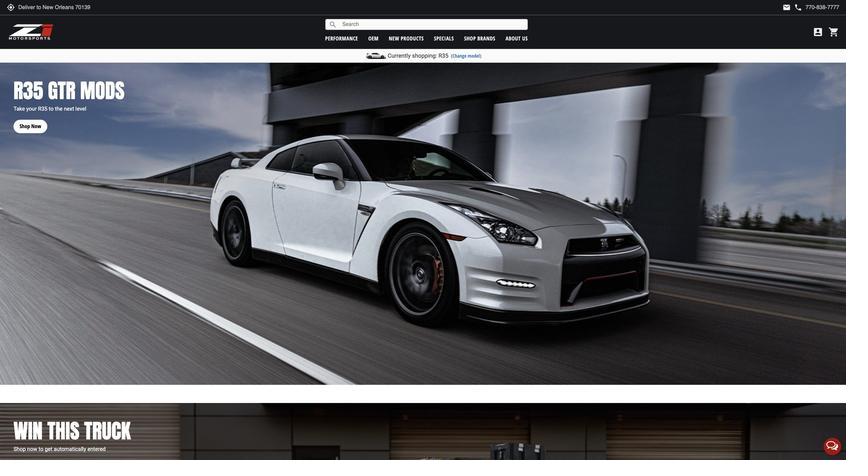 Task type: locate. For each thing, give the bounding box(es) containing it.
Search search field
[[337, 19, 528, 30]]

specials
[[434, 35, 454, 42]]

r35 left (change at the right top of the page
[[439, 52, 449, 59]]

search
[[329, 20, 337, 29]]

currently shopping: r35 (change model)
[[388, 52, 482, 59]]

brands
[[478, 35, 496, 42]]

0 vertical spatial shop
[[464, 35, 476, 42]]

shop left the now
[[14, 447, 26, 453]]

win
[[14, 416, 43, 447]]

performance
[[325, 35, 358, 42]]

oem
[[368, 35, 379, 42]]

gtr
[[48, 75, 75, 106]]

mail link
[[783, 3, 791, 11]]

shop
[[464, 35, 476, 42], [20, 123, 30, 130], [14, 447, 26, 453]]

mods
[[80, 75, 125, 106]]

(change
[[451, 53, 467, 59]]

0 vertical spatial to
[[49, 106, 54, 112]]

1 horizontal spatial to
[[49, 106, 54, 112]]

take
[[14, 106, 25, 112]]

currently
[[388, 52, 411, 59]]

this
[[47, 416, 79, 447]]

0 horizontal spatial to
[[39, 447, 43, 453]]

new
[[389, 35, 399, 42]]

the
[[55, 106, 63, 112]]

to left the in the top of the page
[[49, 106, 54, 112]]

r35
[[439, 52, 449, 59], [14, 75, 43, 106], [38, 106, 47, 112]]

now
[[31, 123, 41, 130]]

new products
[[389, 35, 424, 42]]

to left get
[[39, 447, 43, 453]]

shop left brands
[[464, 35, 476, 42]]

your
[[26, 106, 37, 112]]

phone link
[[795, 3, 840, 11]]

2 vertical spatial shop
[[14, 447, 26, 453]]

entered
[[88, 447, 106, 453]]

shop left now
[[20, 123, 30, 130]]

shop for shop now
[[20, 123, 30, 130]]

to
[[49, 106, 54, 112], [39, 447, 43, 453]]

next
[[64, 106, 74, 112]]

products
[[401, 35, 424, 42]]

shopping_cart
[[829, 27, 840, 38]]

1 vertical spatial shop
[[20, 123, 30, 130]]

win this truck shop now to get automatically entered
[[14, 416, 131, 453]]

1 vertical spatial to
[[39, 447, 43, 453]]

r35 up shop now link
[[14, 75, 43, 106]]



Task type: vqa. For each thing, say whether or not it's contained in the screenshot.
the right to
yes



Task type: describe. For each thing, give the bounding box(es) containing it.
new products link
[[389, 35, 424, 42]]

(change model) link
[[451, 53, 482, 59]]

account_box
[[813, 27, 824, 38]]

model)
[[468, 53, 482, 59]]

z1 motorsports logo image
[[8, 24, 54, 41]]

r35 gtr mods take your r35 to the next level image
[[0, 63, 847, 386]]

mail phone
[[783, 3, 803, 11]]

to inside r35 gtr mods take your r35 to the next level
[[49, 106, 54, 112]]

shop brands link
[[464, 35, 496, 42]]

r35 right your on the left top of the page
[[38, 106, 47, 112]]

level
[[75, 106, 86, 112]]

shop now
[[20, 123, 41, 130]]

account_box link
[[811, 27, 826, 38]]

automatically
[[54, 447, 86, 453]]

shop inside win this truck shop now to get automatically entered
[[14, 447, 26, 453]]

about
[[506, 35, 521, 42]]

my_location
[[7, 3, 15, 11]]

win this truck shop now to get automatically entered image
[[0, 404, 847, 461]]

get
[[45, 447, 52, 453]]

shop for shop brands
[[464, 35, 476, 42]]

us
[[522, 35, 528, 42]]

oem link
[[368, 35, 379, 42]]

shop now link
[[14, 113, 47, 133]]

mail
[[783, 3, 791, 11]]

truck
[[84, 416, 131, 447]]

specials link
[[434, 35, 454, 42]]

r35 gtr mods take your r35 to the next level
[[14, 75, 125, 112]]

about us link
[[506, 35, 528, 42]]

performance link
[[325, 35, 358, 42]]

shop brands
[[464, 35, 496, 42]]

now
[[27, 447, 37, 453]]

phone
[[795, 3, 803, 11]]

to inside win this truck shop now to get automatically entered
[[39, 447, 43, 453]]

shopping_cart link
[[827, 27, 840, 38]]

about us
[[506, 35, 528, 42]]

shopping:
[[412, 52, 437, 59]]



